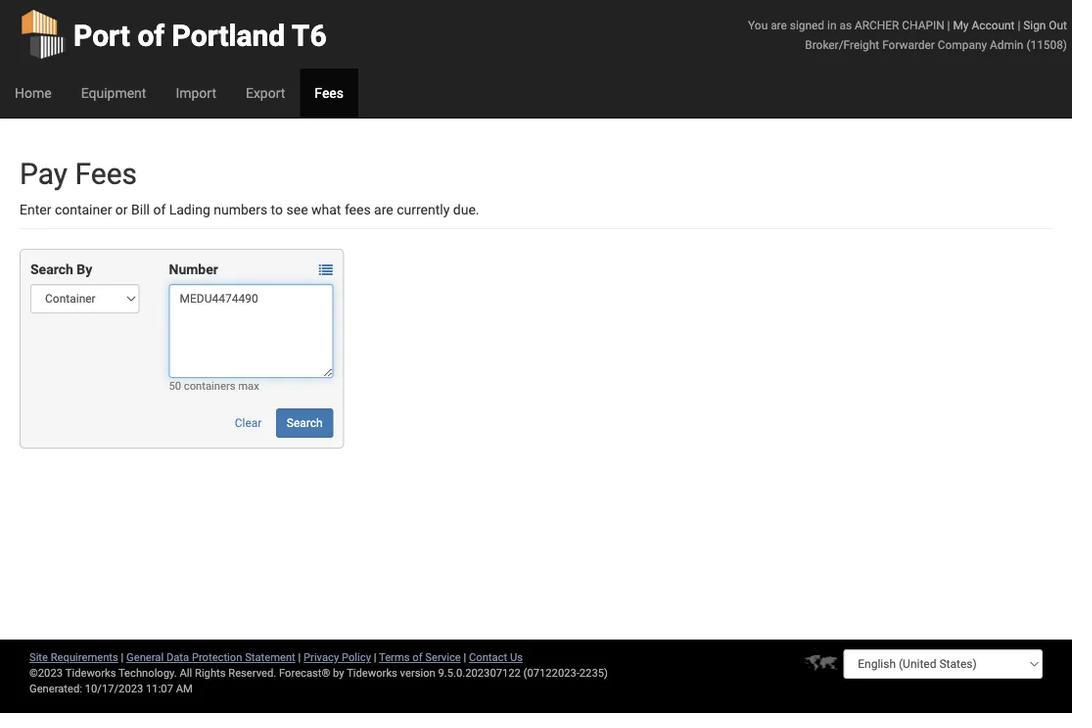 Task type: describe. For each thing, give the bounding box(es) containing it.
in
[[828, 18, 837, 32]]

search for search by
[[30, 261, 73, 277]]

general data protection statement link
[[126, 651, 296, 664]]

my
[[954, 18, 969, 32]]

data
[[166, 651, 189, 664]]

0 horizontal spatial fees
[[75, 156, 137, 191]]

terms
[[379, 651, 410, 664]]

account
[[972, 18, 1015, 32]]

fees button
[[300, 69, 359, 118]]

©2023 tideworks
[[29, 667, 116, 679]]

11:07
[[146, 682, 173, 695]]

| left general
[[121, 651, 124, 664]]

my account link
[[954, 18, 1015, 32]]

what
[[312, 201, 341, 217]]

show list image
[[319, 263, 333, 277]]

service
[[425, 651, 461, 664]]

fees
[[345, 201, 371, 217]]

10/17/2023
[[85, 682, 143, 695]]

1 vertical spatial of
[[153, 201, 166, 217]]

forecast®
[[279, 667, 330, 679]]

search button
[[276, 408, 334, 438]]

broker/freight
[[805, 38, 880, 51]]

contact
[[469, 651, 508, 664]]

(07122023-
[[524, 667, 580, 679]]

reserved.
[[228, 667, 276, 679]]

forwarder
[[883, 38, 935, 51]]

archer
[[855, 18, 900, 32]]

port of portland t6 link
[[20, 0, 327, 69]]

port
[[73, 18, 130, 53]]

50
[[169, 380, 181, 392]]

(11508)
[[1027, 38, 1068, 51]]

containers
[[184, 380, 236, 392]]

| left sign
[[1018, 18, 1021, 32]]

import button
[[161, 69, 231, 118]]

requirements
[[51, 651, 118, 664]]

statement
[[245, 651, 296, 664]]

sign
[[1024, 18, 1047, 32]]

technology.
[[119, 667, 177, 679]]

contact us link
[[469, 651, 523, 664]]

enter
[[20, 201, 51, 217]]

protection
[[192, 651, 242, 664]]

site requirements link
[[29, 651, 118, 664]]

you
[[748, 18, 768, 32]]

site
[[29, 651, 48, 664]]

| left my
[[948, 18, 951, 32]]

version
[[400, 667, 436, 679]]

as
[[840, 18, 852, 32]]

numbers
[[214, 201, 268, 217]]

company
[[938, 38, 988, 51]]

fees inside dropdown button
[[315, 85, 344, 101]]

export
[[246, 85, 285, 101]]

Number text field
[[169, 284, 334, 378]]

bill
[[131, 201, 150, 217]]

equipment
[[81, 85, 146, 101]]

container
[[55, 201, 112, 217]]

home button
[[0, 69, 66, 118]]

search for search
[[287, 416, 323, 430]]

site requirements | general data protection statement | privacy policy | terms of service | contact us ©2023 tideworks technology. all rights reserved. forecast® by tideworks version 9.5.0.202307122 (07122023-2235) generated: 10/17/2023 11:07 am
[[29, 651, 608, 695]]

privacy policy link
[[304, 651, 371, 664]]

t6
[[292, 18, 327, 53]]

admin
[[990, 38, 1024, 51]]



Task type: vqa. For each thing, say whether or not it's contained in the screenshot.
Log in button at right
no



Task type: locate. For each thing, give the bounding box(es) containing it.
50 containers max
[[169, 380, 259, 392]]

are inside you are signed in as archer chapin | my account | sign out broker/freight forwarder company admin (11508)
[[771, 18, 787, 32]]

sign out link
[[1024, 18, 1068, 32]]

of right bill
[[153, 201, 166, 217]]

0 vertical spatial fees
[[315, 85, 344, 101]]

lading
[[169, 201, 210, 217]]

search by
[[30, 261, 92, 277]]

enter container or bill of lading numbers to see what fees are currently due.
[[20, 201, 480, 217]]

are
[[771, 18, 787, 32], [374, 201, 394, 217]]

all
[[180, 667, 192, 679]]

of inside site requirements | general data protection statement | privacy policy | terms of service | contact us ©2023 tideworks technology. all rights reserved. forecast® by tideworks version 9.5.0.202307122 (07122023-2235) generated: 10/17/2023 11:07 am
[[413, 651, 423, 664]]

by
[[77, 261, 92, 277]]

clear button
[[224, 408, 273, 438]]

port of portland t6
[[73, 18, 327, 53]]

max
[[238, 380, 259, 392]]

clear
[[235, 416, 262, 430]]

general
[[126, 651, 164, 664]]

policy
[[342, 651, 371, 664]]

generated:
[[29, 682, 82, 695]]

1 vertical spatial are
[[374, 201, 394, 217]]

signed
[[790, 18, 825, 32]]

2 vertical spatial of
[[413, 651, 423, 664]]

pay fees
[[20, 156, 137, 191]]

0 vertical spatial search
[[30, 261, 73, 277]]

by
[[333, 667, 344, 679]]

fees up 'or'
[[75, 156, 137, 191]]

chapin
[[903, 18, 945, 32]]

out
[[1049, 18, 1068, 32]]

due.
[[453, 201, 480, 217]]

to
[[271, 201, 283, 217]]

1 vertical spatial search
[[287, 416, 323, 430]]

| up forecast®
[[298, 651, 301, 664]]

are right you
[[771, 18, 787, 32]]

see
[[287, 201, 308, 217]]

home
[[15, 85, 52, 101]]

us
[[510, 651, 523, 664]]

are right fees
[[374, 201, 394, 217]]

pay
[[20, 156, 68, 191]]

search right clear 'button' at the left bottom of the page
[[287, 416, 323, 430]]

of inside "link"
[[138, 18, 165, 53]]

0 vertical spatial are
[[771, 18, 787, 32]]

search inside button
[[287, 416, 323, 430]]

0 horizontal spatial are
[[374, 201, 394, 217]]

you are signed in as archer chapin | my account | sign out broker/freight forwarder company admin (11508)
[[748, 18, 1068, 51]]

search
[[30, 261, 73, 277], [287, 416, 323, 430]]

number
[[169, 261, 218, 277]]

1 horizontal spatial search
[[287, 416, 323, 430]]

of
[[138, 18, 165, 53], [153, 201, 166, 217], [413, 651, 423, 664]]

of right port
[[138, 18, 165, 53]]

fees
[[315, 85, 344, 101], [75, 156, 137, 191]]

fees down t6 in the top left of the page
[[315, 85, 344, 101]]

or
[[115, 201, 128, 217]]

currently
[[397, 201, 450, 217]]

1 horizontal spatial fees
[[315, 85, 344, 101]]

privacy
[[304, 651, 339, 664]]

| up tideworks
[[374, 651, 377, 664]]

import
[[176, 85, 216, 101]]

2235)
[[580, 667, 608, 679]]

1 vertical spatial fees
[[75, 156, 137, 191]]

export button
[[231, 69, 300, 118]]

0 vertical spatial of
[[138, 18, 165, 53]]

1 horizontal spatial are
[[771, 18, 787, 32]]

9.5.0.202307122
[[438, 667, 521, 679]]

am
[[176, 682, 193, 695]]

of up version
[[413, 651, 423, 664]]

terms of service link
[[379, 651, 461, 664]]

search left by
[[30, 261, 73, 277]]

rights
[[195, 667, 226, 679]]

portland
[[172, 18, 285, 53]]

tideworks
[[347, 667, 398, 679]]

0 horizontal spatial search
[[30, 261, 73, 277]]

| up 9.5.0.202307122
[[464, 651, 466, 664]]

equipment button
[[66, 69, 161, 118]]

|
[[948, 18, 951, 32], [1018, 18, 1021, 32], [121, 651, 124, 664], [298, 651, 301, 664], [374, 651, 377, 664], [464, 651, 466, 664]]



